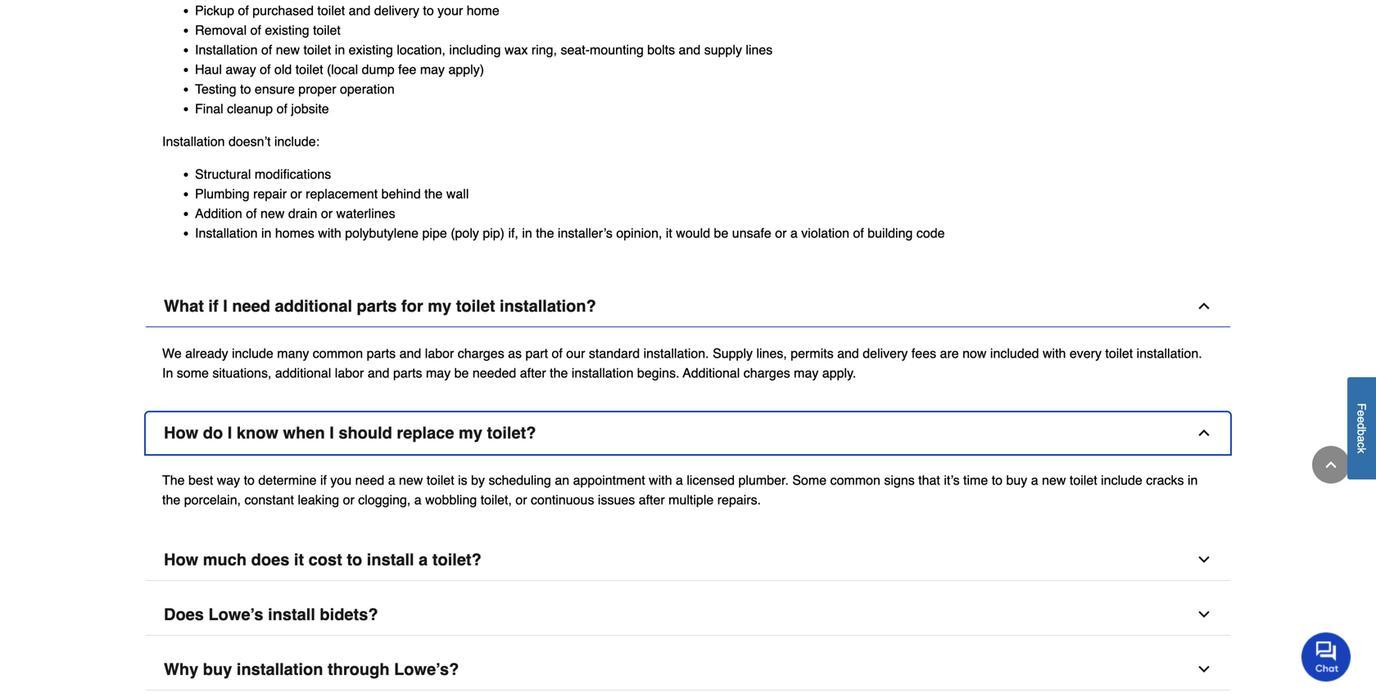 Task type: vqa. For each thing, say whether or not it's contained in the screenshot.
recommend
no



Task type: describe. For each thing, give the bounding box(es) containing it.
unsafe
[[732, 226, 772, 241]]

what if i need additional parts for my toilet installation?
[[164, 297, 596, 316]]

behind
[[382, 186, 421, 201]]

common inside we already include many common parts and labor charges as part of our standard installation. supply lines, permits and delivery fees are now included with every toilet installation. in some situations, additional labor and parts may be needed after the installation begins. additional charges may apply.
[[313, 346, 363, 361]]

1 vertical spatial installation
[[162, 134, 225, 149]]

to left your
[[423, 3, 434, 18]]

0 horizontal spatial existing
[[265, 22, 309, 38]]

mounting
[[590, 42, 644, 57]]

wall
[[446, 186, 469, 201]]

permits
[[791, 346, 834, 361]]

are
[[940, 346, 959, 361]]

in inside pickup of purchased toilet and delivery to your home removal of existing toilet installation of new toilet in existing location, including wax ring, seat-mounting bolts and supply lines haul away of old toilet (local dump fee may apply) testing to ensure proper operation final cleanup of jobsite
[[335, 42, 345, 57]]

many
[[277, 346, 309, 361]]

now
[[963, 346, 987, 361]]

lowe's
[[208, 606, 263, 625]]

best
[[188, 473, 213, 488]]

it's
[[944, 473, 960, 488]]

include:
[[274, 134, 320, 149]]

with inside the best way to determine if you need a new toilet is by scheduling an appointment with a licensed plumber. some common signs that it's time to buy a new toilet include cracks in the porcelain, constant leaking or clogging, a wobbling toilet, or continuous issues after multiple repairs.
[[649, 473, 672, 488]]

what
[[164, 297, 204, 316]]

installation inside we already include many common parts and labor charges as part of our standard installation. supply lines, permits and delivery fees are now included with every toilet installation. in some situations, additional labor and parts may be needed after the installation begins. additional charges may apply.
[[572, 366, 634, 381]]

homes
[[275, 226, 315, 241]]

i for if
[[223, 297, 228, 316]]

0 horizontal spatial labor
[[335, 366, 364, 381]]

begins.
[[637, 366, 680, 381]]

k
[[1356, 449, 1369, 454]]

when
[[283, 424, 325, 443]]

code
[[917, 226, 945, 241]]

after inside the best way to determine if you need a new toilet is by scheduling an appointment with a licensed plumber. some common signs that it's time to buy a new toilet include cracks in the porcelain, constant leaking or clogging, a wobbling toilet, or continuous issues after multiple repairs.
[[639, 493, 665, 508]]

installation doesn't include:
[[162, 134, 320, 149]]

cost
[[309, 551, 342, 570]]

constant
[[245, 493, 294, 508]]

leaking
[[298, 493, 339, 508]]

0 horizontal spatial charges
[[458, 346, 504, 361]]

(local
[[327, 62, 358, 77]]

lowe's?
[[394, 661, 459, 679]]

including
[[449, 42, 501, 57]]

f e e d b a c k
[[1356, 404, 1369, 454]]

licensed
[[687, 473, 735, 488]]

wobbling
[[425, 493, 477, 508]]

a inside button
[[419, 551, 428, 570]]

seat-
[[561, 42, 590, 57]]

your
[[438, 3, 463, 18]]

c
[[1356, 443, 1369, 449]]

may left needed
[[426, 366, 451, 381]]

location,
[[397, 42, 446, 57]]

the left "wall"
[[425, 186, 443, 201]]

buy inside why buy installation through lowe's? button
[[203, 661, 232, 679]]

in left homes
[[261, 226, 272, 241]]

to right time
[[992, 473, 1003, 488]]

modifications
[[255, 167, 331, 182]]

apply)
[[449, 62, 484, 77]]

purchased
[[253, 3, 314, 18]]

do
[[203, 424, 223, 443]]

the right if, on the left top of the page
[[536, 226, 554, 241]]

know
[[237, 424, 279, 443]]

with inside structural modifications plumbing repair or replacement behind the wall addition of new drain or waterlines installation in homes with polybutylene pipe (poly pip) if, in the installer's opinion, it would be unsafe or a violation of building code
[[318, 226, 341, 241]]

way
[[217, 473, 240, 488]]

parts for for
[[357, 297, 397, 316]]

and up apply.
[[837, 346, 859, 361]]

fees
[[912, 346, 937, 361]]

be inside structural modifications plumbing repair or replacement behind the wall addition of new drain or waterlines installation in homes with polybutylene pipe (poly pip) if, in the installer's opinion, it would be unsafe or a violation of building code
[[714, 226, 729, 241]]

signs
[[884, 473, 915, 488]]

jobsite
[[291, 101, 329, 116]]

a right time
[[1031, 473, 1039, 488]]

chevron up image for how do i know when i should replace my toilet?
[[1196, 425, 1213, 441]]

does
[[164, 606, 204, 625]]

repairs.
[[718, 493, 761, 508]]

f
[[1356, 404, 1369, 411]]

1 horizontal spatial existing
[[349, 42, 393, 57]]

toilet? inside how much does it cost to install a toilet? button
[[432, 551, 482, 570]]

pip)
[[483, 226, 505, 241]]

installation inside pickup of purchased toilet and delivery to your home removal of existing toilet installation of new toilet in existing location, including wax ring, seat-mounting bolts and supply lines haul away of old toilet (local dump fee may apply) testing to ensure proper operation final cleanup of jobsite
[[195, 42, 258, 57]]

replace
[[397, 424, 454, 443]]

of left building
[[853, 226, 864, 241]]

the best way to determine if you need a new toilet is by scheduling an appointment with a licensed plumber. some common signs that it's time to buy a new toilet include cracks in the porcelain, constant leaking or clogging, a wobbling toilet, or continuous issues after multiple repairs.
[[162, 473, 1198, 508]]

buy inside the best way to determine if you need a new toilet is by scheduling an appointment with a licensed plumber. some common signs that it's time to buy a new toilet include cracks in the porcelain, constant leaking or clogging, a wobbling toilet, or continuous issues after multiple repairs.
[[1007, 473, 1028, 488]]

additional inside we already include many common parts and labor charges as part of our standard installation. supply lines, permits and delivery fees are now included with every toilet installation. in some situations, additional labor and parts may be needed after the installation begins. additional charges may apply.
[[275, 366, 331, 381]]

chevron up image inside scroll to top element
[[1323, 457, 1340, 474]]

a left wobbling
[[414, 493, 422, 508]]

does lowe's install bidets?
[[164, 606, 378, 625]]

part
[[526, 346, 548, 361]]

standard
[[589, 346, 640, 361]]

every
[[1070, 346, 1102, 361]]

if inside button
[[208, 297, 218, 316]]

chevron down image
[[1196, 607, 1213, 623]]

already
[[185, 346, 228, 361]]

lines,
[[757, 346, 787, 361]]

need inside the best way to determine if you need a new toilet is by scheduling an appointment with a licensed plumber. some common signs that it's time to buy a new toilet include cracks in the porcelain, constant leaking or clogging, a wobbling toilet, or continuous issues after multiple repairs.
[[355, 473, 384, 488]]

new right time
[[1042, 473, 1066, 488]]

install inside button
[[367, 551, 414, 570]]

supply
[[704, 42, 742, 57]]

cleanup
[[227, 101, 273, 116]]

chat invite button image
[[1302, 633, 1352, 683]]

building
[[868, 226, 913, 241]]

our
[[566, 346, 585, 361]]

through
[[328, 661, 390, 679]]

of left old
[[260, 62, 271, 77]]

doesn't
[[229, 134, 271, 149]]

waterlines
[[336, 206, 395, 221]]

we already include many common parts and labor charges as part of our standard installation. supply lines, permits and delivery fees are now included with every toilet installation. in some situations, additional labor and parts may be needed after the installation begins. additional charges may apply.
[[162, 346, 1203, 381]]

common inside the best way to determine if you need a new toilet is by scheduling an appointment with a licensed plumber. some common signs that it's time to buy a new toilet include cracks in the porcelain, constant leaking or clogging, a wobbling toilet, or continuous issues after multiple repairs.
[[830, 473, 881, 488]]

a inside button
[[1356, 436, 1369, 443]]

polybutylene
[[345, 226, 419, 241]]

2 installation. from the left
[[1137, 346, 1203, 361]]

apply.
[[822, 366, 857, 381]]

the
[[162, 473, 185, 488]]

home
[[467, 3, 500, 18]]

if,
[[508, 226, 519, 241]]

old
[[274, 62, 292, 77]]

or right unsafe
[[775, 226, 787, 241]]

of down purchased
[[250, 22, 261, 38]]

how do i know when i should replace my toilet? button
[[146, 413, 1231, 455]]

some
[[177, 366, 209, 381]]

toilet inside we already include many common parts and labor charges as part of our standard installation. supply lines, permits and delivery fees are now included with every toilet installation. in some situations, additional labor and parts may be needed after the installation begins. additional charges may apply.
[[1106, 346, 1133, 361]]

how much does it cost to install a toilet? button
[[146, 540, 1231, 582]]

2 e from the top
[[1356, 417, 1369, 424]]

(poly
[[451, 226, 479, 241]]

of up the ensure
[[261, 42, 272, 57]]

of inside we already include many common parts and labor charges as part of our standard installation. supply lines, permits and delivery fees are now included with every toilet installation. in some situations, additional labor and parts may be needed after the installation begins. additional charges may apply.
[[552, 346, 563, 361]]

of down "repair" on the left top of page
[[246, 206, 257, 221]]

and up should on the bottom of the page
[[368, 366, 390, 381]]

final
[[195, 101, 223, 116]]

to up cleanup
[[240, 81, 251, 97]]

or right drain at the left top of page
[[321, 206, 333, 221]]

how for how much does it cost to install a toilet?
[[164, 551, 198, 570]]



Task type: locate. For each thing, give the bounding box(es) containing it.
1 vertical spatial charges
[[744, 366, 790, 381]]

install down clogging, on the left of the page
[[367, 551, 414, 570]]

or down modifications
[[290, 186, 302, 201]]

in right if, on the left top of the page
[[522, 226, 532, 241]]

a inside structural modifications plumbing repair or replacement behind the wall addition of new drain or waterlines installation in homes with polybutylene pipe (poly pip) if, in the installer's opinion, it would be unsafe or a violation of building code
[[791, 226, 798, 241]]

0 vertical spatial chevron down image
[[1196, 552, 1213, 568]]

new up clogging, on the left of the page
[[399, 473, 423, 488]]

with right homes
[[318, 226, 341, 241]]

toilet
[[317, 3, 345, 18], [313, 22, 341, 38], [304, 42, 331, 57], [296, 62, 323, 77], [456, 297, 495, 316], [1106, 346, 1133, 361], [427, 473, 454, 488], [1070, 473, 1098, 488]]

1 horizontal spatial toilet?
[[487, 424, 536, 443]]

it
[[666, 226, 673, 241], [294, 551, 304, 570]]

new down "repair" on the left top of page
[[261, 206, 285, 221]]

operation
[[340, 81, 395, 97]]

installation inside button
[[237, 661, 323, 679]]

to right cost
[[347, 551, 362, 570]]

0 vertical spatial be
[[714, 226, 729, 241]]

1 chevron down image from the top
[[1196, 552, 1213, 568]]

with left every
[[1043, 346, 1066, 361]]

0 vertical spatial toilet?
[[487, 424, 536, 443]]

buy right time
[[1007, 473, 1028, 488]]

wax
[[505, 42, 528, 57]]

1 vertical spatial installation
[[237, 661, 323, 679]]

i right when
[[330, 424, 334, 443]]

needed
[[473, 366, 516, 381]]

include left cracks on the bottom of the page
[[1101, 473, 1143, 488]]

1 how from the top
[[164, 424, 198, 443]]

the down the
[[162, 493, 180, 508]]

toilet? down wobbling
[[432, 551, 482, 570]]

common left signs
[[830, 473, 881, 488]]

i right do
[[228, 424, 232, 443]]

parts left for
[[357, 297, 397, 316]]

1 installation. from the left
[[644, 346, 709, 361]]

how for how do i know when i should replace my toilet?
[[164, 424, 198, 443]]

0 horizontal spatial after
[[520, 366, 546, 381]]

0 vertical spatial installation
[[195, 42, 258, 57]]

installation
[[195, 42, 258, 57], [162, 134, 225, 149], [195, 226, 258, 241]]

installation down 'standard'
[[572, 366, 634, 381]]

scheduling
[[489, 473, 551, 488]]

how left much
[[164, 551, 198, 570]]

1 vertical spatial after
[[639, 493, 665, 508]]

delivery left fees at the right of the page
[[863, 346, 908, 361]]

installation down 'addition'
[[195, 226, 258, 241]]

ring,
[[532, 42, 557, 57]]

chevron down image for why buy installation through lowe's?
[[1196, 662, 1213, 678]]

cracks
[[1146, 473, 1184, 488]]

charges
[[458, 346, 504, 361], [744, 366, 790, 381]]

need inside button
[[232, 297, 270, 316]]

does lowe's install bidets? button
[[146, 595, 1231, 636]]

and
[[349, 3, 371, 18], [679, 42, 701, 57], [400, 346, 421, 361], [837, 346, 859, 361], [368, 366, 390, 381]]

0 horizontal spatial be
[[454, 366, 469, 381]]

structural
[[195, 167, 251, 182]]

parts for and
[[367, 346, 396, 361]]

installation down removal
[[195, 42, 258, 57]]

in right cracks on the bottom of the page
[[1188, 473, 1198, 488]]

what if i need additional parts for my toilet installation? button
[[146, 286, 1231, 328]]

0 horizontal spatial install
[[268, 606, 315, 625]]

1 horizontal spatial with
[[649, 473, 672, 488]]

0 horizontal spatial it
[[294, 551, 304, 570]]

charges up needed
[[458, 346, 504, 361]]

1 vertical spatial need
[[355, 473, 384, 488]]

how do i know when i should replace my toilet?
[[164, 424, 536, 443]]

and right bolts at the left top of the page
[[679, 42, 701, 57]]

installation down does lowe's install bidets?
[[237, 661, 323, 679]]

1 vertical spatial common
[[830, 473, 881, 488]]

need up clogging, on the left of the page
[[355, 473, 384, 488]]

2 vertical spatial parts
[[393, 366, 422, 381]]

new up old
[[276, 42, 300, 57]]

delivery inside pickup of purchased toilet and delivery to your home removal of existing toilet installation of new toilet in existing location, including wax ring, seat-mounting bolts and supply lines haul away of old toilet (local dump fee may apply) testing to ensure proper operation final cleanup of jobsite
[[374, 3, 419, 18]]

chevron up image
[[1196, 298, 1213, 314], [1196, 425, 1213, 441], [1323, 457, 1340, 474]]

be left needed
[[454, 366, 469, 381]]

haul
[[195, 62, 222, 77]]

install
[[367, 551, 414, 570], [268, 606, 315, 625]]

1 vertical spatial it
[[294, 551, 304, 570]]

1 vertical spatial my
[[459, 424, 483, 443]]

i for do
[[228, 424, 232, 443]]

0 vertical spatial chevron up image
[[1196, 298, 1213, 314]]

0 horizontal spatial common
[[313, 346, 363, 361]]

my right replace
[[459, 424, 483, 443]]

additional
[[683, 366, 740, 381]]

chevron down image inside how much does it cost to install a toilet? button
[[1196, 552, 1213, 568]]

additional up 'many'
[[275, 297, 352, 316]]

toilet inside button
[[456, 297, 495, 316]]

0 vertical spatial if
[[208, 297, 218, 316]]

delivery up location,
[[374, 3, 419, 18]]

0 vertical spatial common
[[313, 346, 363, 361]]

1 vertical spatial with
[[1043, 346, 1066, 361]]

time
[[964, 473, 988, 488]]

1 vertical spatial parts
[[367, 346, 396, 361]]

situations,
[[213, 366, 272, 381]]

i inside what if i need additional parts for my toilet installation? button
[[223, 297, 228, 316]]

1 vertical spatial be
[[454, 366, 469, 381]]

it inside how much does it cost to install a toilet? button
[[294, 551, 304, 570]]

parts up replace
[[393, 366, 422, 381]]

0 vertical spatial my
[[428, 297, 452, 316]]

does
[[251, 551, 290, 570]]

repair
[[253, 186, 287, 201]]

1 horizontal spatial common
[[830, 473, 881, 488]]

f e e d b a c k button
[[1348, 378, 1377, 480]]

1 vertical spatial additional
[[275, 366, 331, 381]]

be inside we already include many common parts and labor charges as part of our standard installation. supply lines, permits and delivery fees are now included with every toilet installation. in some situations, additional labor and parts may be needed after the installation begins. additional charges may apply.
[[454, 366, 469, 381]]

removal
[[195, 22, 247, 38]]

to
[[423, 3, 434, 18], [240, 81, 251, 97], [244, 473, 255, 488], [992, 473, 1003, 488], [347, 551, 362, 570]]

1 vertical spatial buy
[[203, 661, 232, 679]]

appointment
[[573, 473, 645, 488]]

be
[[714, 226, 729, 241], [454, 366, 469, 381]]

in
[[335, 42, 345, 57], [261, 226, 272, 241], [522, 226, 532, 241], [1188, 473, 1198, 488]]

1 vertical spatial include
[[1101, 473, 1143, 488]]

chevron down image inside why buy installation through lowe's? button
[[1196, 662, 1213, 678]]

a up clogging, on the left of the page
[[388, 473, 395, 488]]

1 horizontal spatial my
[[459, 424, 483, 443]]

may down permits
[[794, 366, 819, 381]]

0 horizontal spatial buy
[[203, 661, 232, 679]]

1 horizontal spatial if
[[320, 473, 327, 488]]

a left the violation
[[791, 226, 798, 241]]

1 horizontal spatial install
[[367, 551, 414, 570]]

1 vertical spatial labor
[[335, 366, 364, 381]]

structural modifications plumbing repair or replacement behind the wall addition of new drain or waterlines installation in homes with polybutylene pipe (poly pip) if, in the installer's opinion, it would be unsafe or a violation of building code
[[195, 167, 945, 241]]

bolts
[[648, 42, 675, 57]]

if
[[208, 297, 218, 316], [320, 473, 327, 488]]

how inside button
[[164, 424, 198, 443]]

install right lowe's
[[268, 606, 315, 625]]

new inside structural modifications plumbing repair or replacement behind the wall addition of new drain or waterlines installation in homes with polybutylene pipe (poly pip) if, in the installer's opinion, it would be unsafe or a violation of building code
[[261, 206, 285, 221]]

dump
[[362, 62, 395, 77]]

chevron up image for what if i need additional parts for my toilet installation?
[[1196, 298, 1213, 314]]

toilet? up scheduling
[[487, 424, 536, 443]]

1 vertical spatial if
[[320, 473, 327, 488]]

2 chevron down image from the top
[[1196, 662, 1213, 678]]

0 horizontal spatial installation.
[[644, 346, 709, 361]]

0 vertical spatial buy
[[1007, 473, 1028, 488]]

1 horizontal spatial need
[[355, 473, 384, 488]]

chevron down image for how much does it cost to install a toilet?
[[1196, 552, 1213, 568]]

how inside button
[[164, 551, 198, 570]]

and down for
[[400, 346, 421, 361]]

0 horizontal spatial include
[[232, 346, 273, 361]]

included
[[991, 346, 1039, 361]]

1 horizontal spatial delivery
[[863, 346, 908, 361]]

0 vertical spatial with
[[318, 226, 341, 241]]

existing
[[265, 22, 309, 38], [349, 42, 393, 57]]

by
[[471, 473, 485, 488]]

common right 'many'
[[313, 346, 363, 361]]

or down scheduling
[[516, 493, 527, 508]]

violation
[[802, 226, 850, 241]]

scroll to top element
[[1313, 447, 1350, 484]]

1 horizontal spatial it
[[666, 226, 673, 241]]

labor up how do i know when i should replace my toilet? in the bottom of the page
[[335, 366, 364, 381]]

0 vertical spatial labor
[[425, 346, 454, 361]]

of left "our"
[[552, 346, 563, 361]]

with up "multiple"
[[649, 473, 672, 488]]

e
[[1356, 411, 1369, 417], [1356, 417, 1369, 424]]

of down the ensure
[[277, 101, 288, 116]]

0 horizontal spatial need
[[232, 297, 270, 316]]

with
[[318, 226, 341, 241], [1043, 346, 1066, 361], [649, 473, 672, 488]]

1 horizontal spatial labor
[[425, 346, 454, 361]]

in up the (local
[[335, 42, 345, 57]]

toilet? inside how do i know when i should replace my toilet? button
[[487, 424, 536, 443]]

1 additional from the top
[[275, 297, 352, 316]]

in inside the best way to determine if you need a new toilet is by scheduling an appointment with a licensed plumber. some common signs that it's time to buy a new toilet include cracks in the porcelain, constant leaking or clogging, a wobbling toilet, or continuous issues after multiple repairs.
[[1188, 473, 1198, 488]]

1 horizontal spatial include
[[1101, 473, 1143, 488]]

if inside the best way to determine if you need a new toilet is by scheduling an appointment with a licensed plumber. some common signs that it's time to buy a new toilet include cracks in the porcelain, constant leaking or clogging, a wobbling toilet, or continuous issues after multiple repairs.
[[320, 473, 327, 488]]

0 horizontal spatial toilet?
[[432, 551, 482, 570]]

0 vertical spatial installation
[[572, 366, 634, 381]]

installation inside structural modifications plumbing repair or replacement behind the wall addition of new drain or waterlines installation in homes with polybutylene pipe (poly pip) if, in the installer's opinion, it would be unsafe or a violation of building code
[[195, 226, 258, 241]]

a down wobbling
[[419, 551, 428, 570]]

pipe
[[422, 226, 447, 241]]

labor left as
[[425, 346, 454, 361]]

new inside pickup of purchased toilet and delivery to your home removal of existing toilet installation of new toilet in existing location, including wax ring, seat-mounting bolts and supply lines haul away of old toilet (local dump fee may apply) testing to ensure proper operation final cleanup of jobsite
[[276, 42, 300, 57]]

existing down purchased
[[265, 22, 309, 38]]

installation
[[572, 366, 634, 381], [237, 661, 323, 679]]

after
[[520, 366, 546, 381], [639, 493, 665, 508]]

2 additional from the top
[[275, 366, 331, 381]]

1 vertical spatial toilet?
[[432, 551, 482, 570]]

be right would
[[714, 226, 729, 241]]

after inside we already include many common parts and labor charges as part of our standard installation. supply lines, permits and delivery fees are now included with every toilet installation. in some situations, additional labor and parts may be needed after the installation begins. additional charges may apply.
[[520, 366, 546, 381]]

addition
[[195, 206, 242, 221]]

e up d
[[1356, 411, 1369, 417]]

if left the you
[[320, 473, 327, 488]]

0 horizontal spatial if
[[208, 297, 218, 316]]

if right what
[[208, 297, 218, 316]]

b
[[1356, 430, 1369, 436]]

1 horizontal spatial installation
[[572, 366, 634, 381]]

may inside pickup of purchased toilet and delivery to your home removal of existing toilet installation of new toilet in existing location, including wax ring, seat-mounting bolts and supply lines haul away of old toilet (local dump fee may apply) testing to ensure proper operation final cleanup of jobsite
[[420, 62, 445, 77]]

and up the (local
[[349, 3, 371, 18]]

1 horizontal spatial buy
[[1007, 473, 1028, 488]]

existing up dump
[[349, 42, 393, 57]]

1 vertical spatial existing
[[349, 42, 393, 57]]

0 vertical spatial it
[[666, 226, 673, 241]]

or down the you
[[343, 493, 355, 508]]

0 vertical spatial need
[[232, 297, 270, 316]]

0 horizontal spatial with
[[318, 226, 341, 241]]

1 horizontal spatial installation.
[[1137, 346, 1203, 361]]

after right issues
[[639, 493, 665, 508]]

labor
[[425, 346, 454, 361], [335, 366, 364, 381]]

1 vertical spatial chevron down image
[[1196, 662, 1213, 678]]

buy right "why"
[[203, 661, 232, 679]]

determine
[[258, 473, 317, 488]]

1 horizontal spatial be
[[714, 226, 729, 241]]

1 e from the top
[[1356, 411, 1369, 417]]

additional inside button
[[275, 297, 352, 316]]

as
[[508, 346, 522, 361]]

why
[[164, 661, 198, 679]]

2 how from the top
[[164, 551, 198, 570]]

in
[[162, 366, 173, 381]]

chevron down image up chevron down image
[[1196, 552, 1213, 568]]

opinion,
[[616, 226, 662, 241]]

chevron down image down chevron down image
[[1196, 662, 1213, 678]]

a up the k
[[1356, 436, 1369, 443]]

a up "multiple"
[[676, 473, 683, 488]]

0 vertical spatial parts
[[357, 297, 397, 316]]

to inside button
[[347, 551, 362, 570]]

2 vertical spatial installation
[[195, 226, 258, 241]]

0 vertical spatial include
[[232, 346, 273, 361]]

is
[[458, 473, 468, 488]]

of right pickup
[[238, 3, 249, 18]]

0 vertical spatial after
[[520, 366, 546, 381]]

1 vertical spatial install
[[268, 606, 315, 625]]

0 vertical spatial how
[[164, 424, 198, 443]]

after down part
[[520, 366, 546, 381]]

the inside the best way to determine if you need a new toilet is by scheduling an appointment with a licensed plumber. some common signs that it's time to buy a new toilet include cracks in the porcelain, constant leaking or clogging, a wobbling toilet, or continuous issues after multiple repairs.
[[162, 493, 180, 508]]

0 vertical spatial delivery
[[374, 3, 419, 18]]

additional
[[275, 297, 352, 316], [275, 366, 331, 381]]

a
[[791, 226, 798, 241], [1356, 436, 1369, 443], [388, 473, 395, 488], [676, 473, 683, 488], [1031, 473, 1039, 488], [414, 493, 422, 508], [419, 551, 428, 570]]

chevron up image inside what if i need additional parts for my toilet installation? button
[[1196, 298, 1213, 314]]

an
[[555, 473, 570, 488]]

0 vertical spatial existing
[[265, 22, 309, 38]]

chevron up image inside how do i know when i should replace my toilet? button
[[1196, 425, 1213, 441]]

clogging,
[[358, 493, 411, 508]]

it left would
[[666, 226, 673, 241]]

0 vertical spatial install
[[367, 551, 414, 570]]

include inside the best way to determine if you need a new toilet is by scheduling an appointment with a licensed plumber. some common signs that it's time to buy a new toilet include cracks in the porcelain, constant leaking or clogging, a wobbling toilet, or continuous issues after multiple repairs.
[[1101, 473, 1143, 488]]

that
[[919, 473, 941, 488]]

parts down what if i need additional parts for my toilet installation?
[[367, 346, 396, 361]]

2 horizontal spatial with
[[1043, 346, 1066, 361]]

to right way
[[244, 473, 255, 488]]

the inside we already include many common parts and labor charges as part of our standard installation. supply lines, permits and delivery fees are now included with every toilet installation. in some situations, additional labor and parts may be needed after the installation begins. additional charges may apply.
[[550, 366, 568, 381]]

pickup
[[195, 3, 234, 18]]

1 horizontal spatial after
[[639, 493, 665, 508]]

may down location,
[[420, 62, 445, 77]]

installation down final
[[162, 134, 225, 149]]

chevron down image
[[1196, 552, 1213, 568], [1196, 662, 1213, 678]]

0 horizontal spatial delivery
[[374, 3, 419, 18]]

for
[[401, 297, 423, 316]]

include up situations,
[[232, 346, 273, 361]]

additional down 'many'
[[275, 366, 331, 381]]

issues
[[598, 493, 635, 508]]

charges down the 'lines,'
[[744, 366, 790, 381]]

some
[[793, 473, 827, 488]]

install inside "button"
[[268, 606, 315, 625]]

0 horizontal spatial installation
[[237, 661, 323, 679]]

the down "our"
[[550, 366, 568, 381]]

parts inside button
[[357, 297, 397, 316]]

how left do
[[164, 424, 198, 443]]

replacement
[[306, 186, 378, 201]]

lines
[[746, 42, 773, 57]]

2 vertical spatial chevron up image
[[1323, 457, 1340, 474]]

it inside structural modifications plumbing repair or replacement behind the wall addition of new drain or waterlines installation in homes with polybutylene pipe (poly pip) if, in the installer's opinion, it would be unsafe or a violation of building code
[[666, 226, 673, 241]]

with inside we already include many common parts and labor charges as part of our standard installation. supply lines, permits and delivery fees are now included with every toilet installation. in some situations, additional labor and parts may be needed after the installation begins. additional charges may apply.
[[1043, 346, 1066, 361]]

d
[[1356, 424, 1369, 430]]

delivery inside we already include many common parts and labor charges as part of our standard installation. supply lines, permits and delivery fees are now included with every toilet installation. in some situations, additional labor and parts may be needed after the installation begins. additional charges may apply.
[[863, 346, 908, 361]]

0 horizontal spatial my
[[428, 297, 452, 316]]

1 vertical spatial delivery
[[863, 346, 908, 361]]

1 vertical spatial how
[[164, 551, 198, 570]]

1 vertical spatial chevron up image
[[1196, 425, 1213, 441]]

1 horizontal spatial charges
[[744, 366, 790, 381]]

my right for
[[428, 297, 452, 316]]

new
[[276, 42, 300, 57], [261, 206, 285, 221], [399, 473, 423, 488], [1042, 473, 1066, 488]]

porcelain,
[[184, 493, 241, 508]]

would
[[676, 226, 710, 241]]

e up 'b'
[[1356, 417, 1369, 424]]

why buy installation through lowe's? button
[[146, 650, 1231, 691]]

i right what
[[223, 297, 228, 316]]

bidets?
[[320, 606, 378, 625]]

include inside we already include many common parts and labor charges as part of our standard installation. supply lines, permits and delivery fees are now included with every toilet installation. in some situations, additional labor and parts may be needed after the installation begins. additional charges may apply.
[[232, 346, 273, 361]]

0 vertical spatial additional
[[275, 297, 352, 316]]

0 vertical spatial charges
[[458, 346, 504, 361]]

plumbing
[[195, 186, 250, 201]]

2 vertical spatial with
[[649, 473, 672, 488]]

drain
[[288, 206, 317, 221]]

it left cost
[[294, 551, 304, 570]]

need right what
[[232, 297, 270, 316]]



